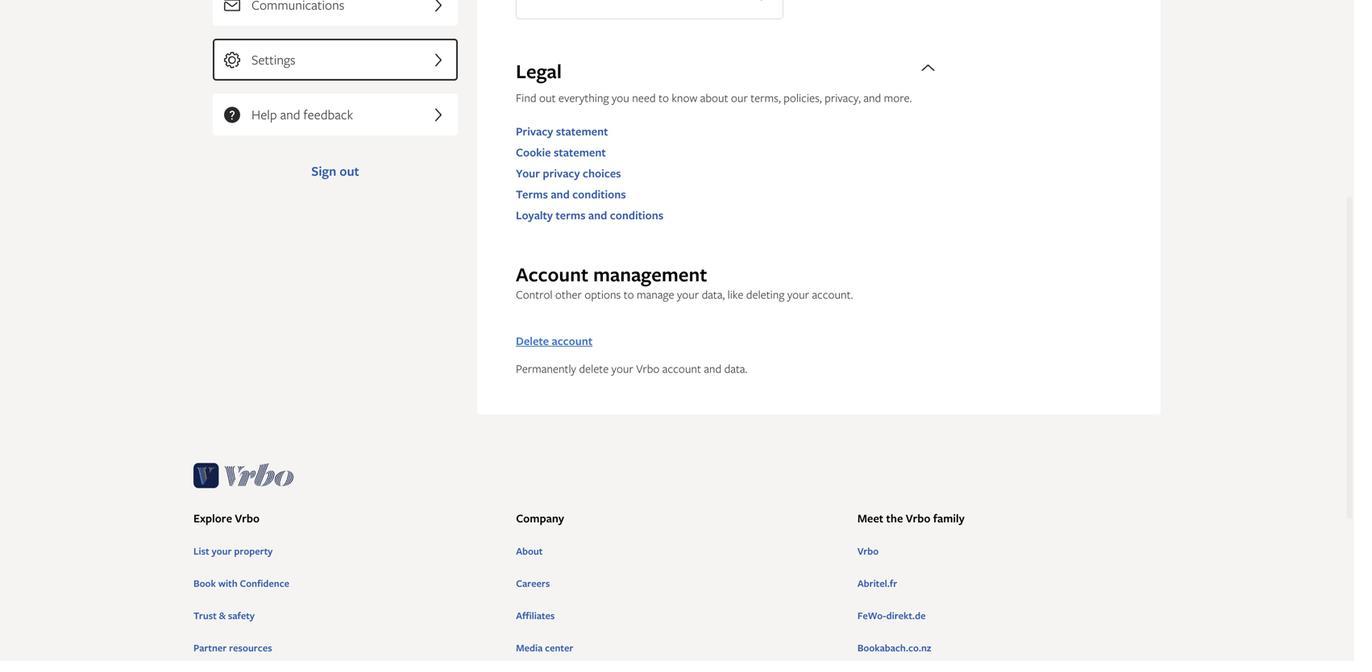 Task type: locate. For each thing, give the bounding box(es) containing it.
out inside legal find out everything you need to know about our terms, policies, privacy, and more.
[[539, 90, 556, 105]]

1 vertical spatial to
[[624, 287, 634, 302]]

to right "need"
[[659, 90, 669, 105]]

out
[[539, 90, 556, 105], [340, 162, 359, 180]]

trust & safety
[[193, 609, 255, 622]]

2 vertical spatial directional image
[[429, 105, 448, 125]]

meet the vrbo family
[[858, 511, 965, 526]]

legal
[[516, 58, 562, 84]]

to inside legal find out everything you need to know about our terms, policies, privacy, and more.
[[659, 90, 669, 105]]

list your property
[[193, 545, 273, 558]]

0 horizontal spatial out
[[340, 162, 359, 180]]

about link
[[516, 545, 845, 558]]

your right list
[[212, 545, 232, 558]]

direkt.de
[[886, 609, 926, 622]]

about
[[700, 90, 728, 105]]

conditions
[[572, 187, 626, 202], [610, 208, 664, 223]]

vrbo up property
[[235, 511, 260, 526]]

confidence
[[240, 577, 289, 590]]

1 vertical spatial out
[[340, 162, 359, 180]]

to inside account management control other options to manage your data, like deleting your account.
[[624, 287, 634, 302]]

control
[[516, 287, 553, 302]]

privacy,
[[825, 90, 861, 105]]

account up delete
[[552, 333, 593, 349]]

fewo-direkt.de
[[858, 609, 926, 622]]

media
[[516, 641, 543, 655]]

statement down everything
[[556, 124, 608, 139]]

out right find at the top of page
[[539, 90, 556, 105]]

out right sign
[[340, 162, 359, 180]]

and left data.
[[704, 361, 722, 376]]

directional image for help and feedback
[[429, 105, 448, 125]]

permanently
[[516, 361, 576, 376]]

partner resources link
[[193, 641, 503, 655]]

statement
[[556, 124, 608, 139], [554, 145, 606, 160]]

cookie statement link
[[516, 145, 912, 160]]

need
[[632, 90, 656, 105]]

3 directional image from the top
[[429, 105, 448, 125]]

delete account link
[[516, 333, 1122, 349]]

your inside explore vrbo list item
[[212, 545, 232, 558]]

0 horizontal spatial to
[[624, 287, 634, 302]]

data.
[[724, 361, 748, 376]]

options
[[585, 287, 621, 302]]

1 vertical spatial directional image
[[429, 50, 448, 70]]

to right 'options'
[[624, 287, 634, 302]]

loyalty terms and conditions link
[[516, 208, 912, 223]]

and down privacy at the left top
[[551, 187, 570, 202]]

and
[[864, 90, 881, 105], [280, 106, 300, 123], [551, 187, 570, 202], [588, 208, 607, 223], [704, 361, 722, 376]]

0 vertical spatial statement
[[556, 124, 608, 139]]

account left data.
[[662, 361, 701, 376]]

1 directional image from the top
[[429, 0, 448, 15]]

careers
[[516, 577, 550, 590]]

permanently delete your vrbo account and data.
[[516, 361, 748, 376]]

1 vertical spatial conditions
[[610, 208, 664, 223]]

0 vertical spatial to
[[659, 90, 669, 105]]

1 horizontal spatial to
[[659, 90, 669, 105]]

terms,
[[751, 90, 781, 105]]

delete account
[[516, 333, 593, 349]]

meet
[[858, 511, 884, 526]]

vrbo
[[636, 361, 660, 376], [235, 511, 260, 526], [906, 511, 931, 526], [858, 545, 879, 558]]

bookabach.co.nz link
[[858, 641, 1174, 655]]

settings
[[252, 51, 296, 69]]

out inside button
[[340, 162, 359, 180]]

1 horizontal spatial out
[[539, 90, 556, 105]]

directional image
[[429, 0, 448, 15], [429, 50, 448, 70], [429, 105, 448, 125]]

account.
[[812, 287, 853, 302]]

to
[[659, 90, 669, 105], [624, 287, 634, 302]]

list containing about
[[516, 539, 845, 661]]

vrbo down the meet
[[858, 545, 879, 558]]

0 vertical spatial directional image
[[429, 0, 448, 15]]

fewo-
[[858, 609, 886, 622]]

terms and conditions link
[[516, 187, 912, 202]]

data,
[[702, 287, 725, 302]]

account
[[552, 333, 593, 349], [662, 361, 701, 376]]

partner resources
[[193, 641, 272, 655]]

0 vertical spatial account
[[552, 333, 593, 349]]

media center
[[516, 641, 573, 655]]

your
[[677, 287, 699, 302], [787, 287, 809, 302], [612, 361, 634, 376], [212, 545, 232, 558]]

abritel.fr
[[858, 577, 897, 590]]

statement up privacy at the left top
[[554, 145, 606, 160]]

0 vertical spatial out
[[539, 90, 556, 105]]

your
[[516, 166, 540, 181]]

explore vrbo
[[193, 511, 260, 526]]

everything
[[559, 90, 609, 105]]

directional image
[[755, 0, 774, 4]]

terms
[[516, 187, 548, 202]]

and left more.
[[864, 90, 881, 105]]

list containing explore vrbo
[[193, 453, 1174, 661]]

bookabach.co.nz
[[858, 641, 931, 655]]

resources
[[229, 641, 272, 655]]

2 directional image from the top
[[429, 50, 448, 70]]

list containing list your property
[[193, 539, 503, 661]]

your privacy choices link
[[516, 166, 912, 181]]

company
[[516, 511, 564, 526]]

list
[[193, 453, 1174, 661], [193, 539, 503, 661], [516, 539, 845, 661], [858, 539, 1174, 661]]

our
[[731, 90, 748, 105]]

careers link
[[516, 577, 845, 590]]

fewo-direkt.de link
[[858, 609, 1174, 622]]

meet the vrbo family list item
[[858, 505, 1174, 661]]

privacy
[[516, 124, 553, 139]]

1 horizontal spatial account
[[662, 361, 701, 376]]

list containing vrbo
[[858, 539, 1174, 661]]

the
[[886, 511, 903, 526]]

other
[[555, 287, 582, 302]]



Task type: describe. For each thing, give the bounding box(es) containing it.
like
[[728, 287, 744, 302]]

delete
[[516, 333, 549, 349]]

safety
[[228, 609, 255, 622]]

book with confidence
[[193, 577, 289, 590]]

center
[[545, 641, 573, 655]]

manage
[[637, 287, 674, 302]]

more.
[[884, 90, 912, 105]]

affiliates
[[516, 609, 555, 622]]

vrbo right the
[[906, 511, 931, 526]]

0 vertical spatial conditions
[[572, 187, 626, 202]]

find
[[516, 90, 537, 105]]

help
[[252, 106, 277, 123]]

list
[[193, 545, 209, 558]]

explore
[[193, 511, 232, 526]]

with
[[218, 577, 238, 590]]

and right help
[[280, 106, 300, 123]]

sign
[[311, 162, 336, 180]]

company list item
[[516, 505, 845, 661]]

sign out
[[311, 162, 359, 180]]

feedback
[[304, 106, 353, 123]]

about
[[516, 545, 543, 558]]

sign out button
[[232, 155, 439, 187]]

choices
[[583, 166, 621, 181]]

account
[[516, 261, 589, 287]]

know
[[672, 90, 698, 105]]

list your property link
[[193, 545, 503, 558]]

vrbo image
[[193, 460, 294, 492]]

delete
[[579, 361, 609, 376]]

privacy
[[543, 166, 580, 181]]

property
[[234, 545, 273, 558]]

list for company
[[516, 539, 845, 661]]

terms
[[556, 208, 586, 223]]

0 horizontal spatial account
[[552, 333, 593, 349]]

legal find out everything you need to know about our terms, policies, privacy, and more.
[[516, 58, 912, 105]]

policies,
[[784, 90, 822, 105]]

cookie
[[516, 145, 551, 160]]

list for explore vrbo
[[193, 539, 503, 661]]

vrbo link
[[858, 545, 1174, 558]]

trust
[[193, 609, 217, 622]]

privacy statement cookie statement your privacy choices terms and conditions loyalty terms and conditions
[[516, 124, 664, 223]]

your left the data,
[[677, 287, 699, 302]]

media center link
[[516, 641, 845, 655]]

partner
[[193, 641, 227, 655]]

trust & safety link
[[193, 609, 503, 622]]

and right terms
[[588, 208, 607, 223]]

1 vertical spatial statement
[[554, 145, 606, 160]]

management
[[593, 261, 707, 287]]

loyalty
[[516, 208, 553, 223]]

explore vrbo list item
[[193, 505, 503, 661]]

active image
[[919, 58, 938, 77]]

list for meet the vrbo family
[[858, 539, 1174, 661]]

your right deleting
[[787, 287, 809, 302]]

family
[[933, 511, 965, 526]]

you
[[612, 90, 629, 105]]

book with confidence link
[[193, 577, 503, 590]]

account management control other options to manage your data, like deleting your account.
[[516, 261, 853, 302]]

vrbo right delete
[[636, 361, 660, 376]]

&
[[219, 609, 226, 622]]

privacy statement link
[[516, 124, 912, 139]]

book
[[193, 577, 216, 590]]

affiliates link
[[516, 609, 845, 622]]

deleting
[[746, 287, 785, 302]]

abritel.fr link
[[858, 577, 1174, 590]]

directional image for settings
[[429, 50, 448, 70]]

and inside legal find out everything you need to know about our terms, policies, privacy, and more.
[[864, 90, 881, 105]]

your right delete
[[612, 361, 634, 376]]

help and feedback
[[252, 106, 353, 123]]

1 vertical spatial account
[[662, 361, 701, 376]]



Task type: vqa. For each thing, say whether or not it's contained in the screenshot.


